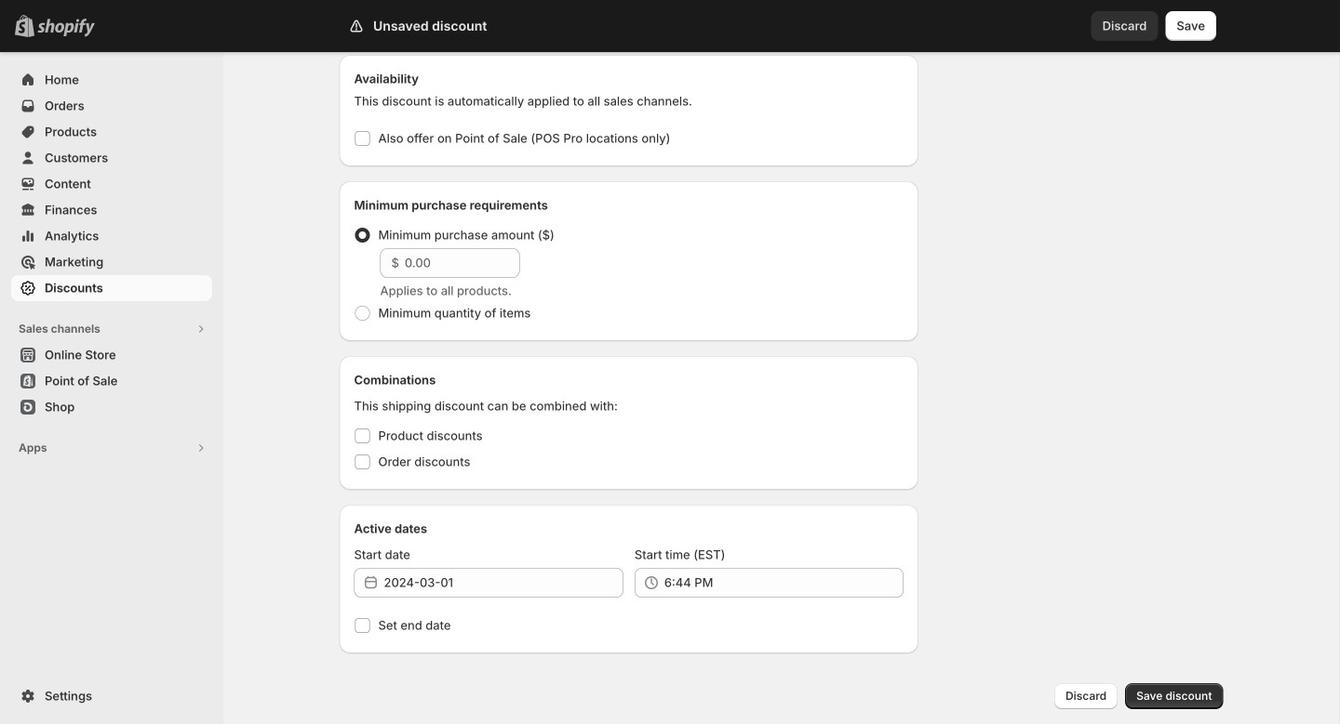 Task type: locate. For each thing, give the bounding box(es) containing it.
YYYY-MM-DD text field
[[384, 569, 623, 598]]

0.00 text field
[[405, 248, 520, 278]]



Task type: vqa. For each thing, say whether or not it's contained in the screenshot.
'Enter time' text field
yes



Task type: describe. For each thing, give the bounding box(es) containing it.
Enter time text field
[[664, 569, 904, 598]]

shopify image
[[37, 18, 95, 37]]



